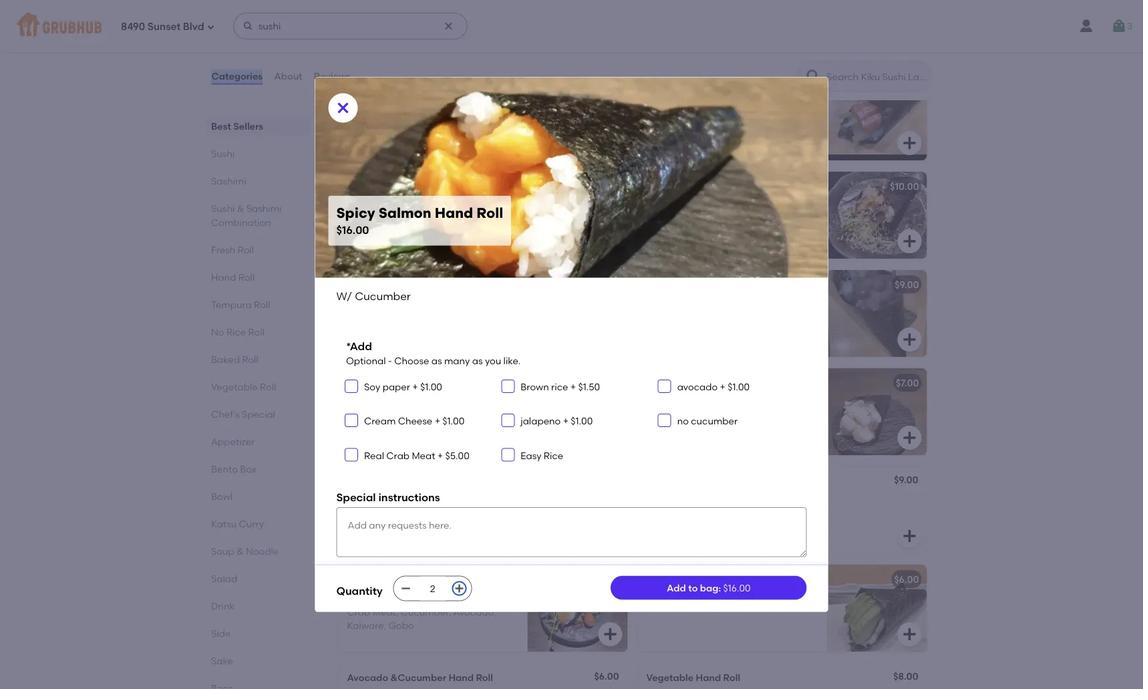 Task type: locate. For each thing, give the bounding box(es) containing it.
1 sushi from the top
[[211, 148, 235, 159]]

w/ left instructions
[[347, 495, 361, 506]]

avocado left &cucumber
[[347, 672, 389, 684]]

+
[[413, 381, 418, 393], [571, 381, 576, 393], [720, 381, 726, 393], [435, 416, 441, 427], [563, 416, 569, 427], [438, 450, 443, 461]]

0 horizontal spatial rice
[[226, 326, 246, 338]]

hand inside crunch spicy tuna hand roll button
[[435, 11, 461, 22]]

0 vertical spatial $7.00
[[897, 83, 920, 94]]

$7.00
[[897, 83, 920, 94], [897, 377, 920, 389]]

cucumber
[[692, 416, 738, 427]]

0 horizontal spatial special
[[242, 409, 275, 420]]

salmon inside 'spicy salmon hand roll $16.00'
[[379, 205, 432, 222]]

$10.00 for w/ green onion cucumber
[[591, 377, 620, 389]]

w/
[[347, 200, 361, 211], [337, 289, 353, 303], [347, 396, 361, 408], [647, 396, 661, 408], [347, 495, 361, 506]]

0 horizontal spatial kaiware,
[[347, 620, 387, 631]]

sushi inside sushi & sashimi combination
[[211, 203, 235, 214]]

soup & noodle
[[211, 546, 279, 557]]

sushi down best
[[211, 148, 235, 159]]

meat
[[412, 450, 436, 461]]

1 vertical spatial garlic
[[464, 101, 492, 113]]

0 horizontal spatial crab
[[347, 606, 371, 618]]

sellers
[[233, 120, 263, 132]]

1 horizontal spatial yellowtail
[[647, 279, 691, 290]]

avocado,
[[454, 606, 497, 618]]

sauce,
[[734, 213, 765, 225]]

0 horizontal spatial vegetable
[[211, 381, 257, 392]]

crab
[[387, 450, 410, 461], [347, 606, 371, 618]]

w/albacore
[[347, 101, 402, 113]]

salmon up gobo,
[[678, 200, 712, 211]]

& inside sushi & sashimi combination
[[237, 203, 244, 214]]

1 horizontal spatial baked
[[647, 200, 676, 211]]

0 vertical spatial sashimi
[[211, 175, 246, 187]]

$9.00
[[895, 279, 920, 290], [895, 474, 919, 486]]

appetizer tab
[[211, 435, 305, 449]]

rice inside tab
[[226, 326, 246, 338]]

&
[[455, 101, 462, 113], [237, 203, 244, 214], [662, 495, 669, 506], [236, 546, 243, 557]]

0 vertical spatial $6.00
[[895, 574, 920, 585]]

w/ left the green
[[347, 396, 361, 408]]

0 horizontal spatial $16.00
[[337, 224, 369, 237]]

salmon up 'spicy salmon hand roll $16.00' on the left top of page
[[375, 181, 409, 192]]

1 vertical spatial $7.00
[[897, 377, 920, 389]]

salmon for baked salmon skin,cucumber, kaiware, gobo, eel sauce, bonito
[[678, 200, 712, 211]]

w/ down scallop at the right bottom of the page
[[647, 396, 661, 408]]

rice for easy
[[544, 450, 564, 461]]

$8.00 for salmon hand roll
[[595, 83, 620, 94]]

sunset
[[148, 21, 181, 33]]

spicy for spicy yellowtail hand roll
[[347, 377, 372, 389]]

0 horizontal spatial garlic
[[347, 83, 375, 94]]

0 vertical spatial sushi
[[211, 148, 235, 159]]

2 vertical spatial $10.00
[[591, 377, 620, 389]]

special down real
[[337, 491, 376, 504]]

kaiware, inside deep fried soft shell crab, imitation crab meat, cucumber, avocado, kaiware, gobo
[[347, 620, 387, 631]]

1 vertical spatial kaiware,
[[347, 620, 387, 631]]

vegetable inside tab
[[211, 381, 257, 392]]

rice right "no"
[[226, 326, 246, 338]]

categories
[[212, 70, 263, 82]]

hand inside tab
[[211, 271, 236, 283]]

0 horizontal spatial as
[[432, 355, 442, 366]]

roll inside 'spicy salmon hand roll $16.00'
[[477, 205, 504, 222]]

eel
[[718, 213, 732, 225], [647, 495, 660, 506]]

garlic
[[347, 83, 375, 94], [464, 101, 492, 113]]

1 vertical spatial sashimi
[[246, 203, 282, 214]]

0 vertical spatial $10.00
[[891, 181, 920, 192]]

kaiware, down meat,
[[347, 620, 387, 631]]

instructions
[[379, 491, 440, 504]]

0 vertical spatial crab
[[387, 450, 410, 461]]

0 horizontal spatial avocado
[[347, 672, 389, 684]]

2 as from the left
[[473, 355, 483, 366]]

$8.00
[[595, 83, 620, 94], [595, 181, 620, 192], [894, 671, 919, 682]]

+ right jalapeno on the left bottom of the page
[[563, 416, 569, 427]]

baked for baked salmon skin,cucumber, kaiware, gobo, eel sauce, bonito
[[647, 200, 676, 211]]

categories button
[[211, 52, 264, 100]]

1 vertical spatial sushi
[[211, 203, 235, 214]]

0 vertical spatial $16.00
[[337, 224, 369, 237]]

no
[[211, 326, 224, 338]]

1 vertical spatial baked
[[211, 354, 240, 365]]

$16.00 up philadelphia
[[337, 224, 369, 237]]

2 $7.00 from the top
[[897, 377, 920, 389]]

1 horizontal spatial special
[[337, 491, 376, 504]]

crab right real
[[387, 450, 410, 461]]

w/ cucumber up no
[[647, 396, 712, 408]]

about
[[274, 70, 303, 82]]

0 vertical spatial rice
[[226, 326, 246, 338]]

1 horizontal spatial as
[[473, 355, 483, 366]]

$6.00
[[895, 574, 920, 585], [595, 671, 619, 682]]

sushi for sushi
[[211, 148, 235, 159]]

svg image
[[243, 21, 254, 31], [444, 21, 454, 31], [902, 233, 918, 249], [902, 332, 918, 348], [504, 382, 512, 390], [661, 382, 669, 390], [504, 451, 512, 459], [603, 626, 619, 642], [902, 626, 918, 642]]

salmon inside baked salmon skin,cucumber, kaiware, gobo, eel sauce, bonito
[[678, 200, 712, 211]]

0 vertical spatial vegetable
[[211, 381, 257, 392]]

avocado &cucumber hand roll
[[347, 672, 493, 684]]

sashimi up combination
[[246, 203, 282, 214]]

salmon down spicy salmon hand roll
[[379, 205, 432, 222]]

tuna
[[411, 11, 433, 22]]

1 vertical spatial yellowtail
[[374, 377, 419, 389]]

baked down "no"
[[211, 354, 240, 365]]

shell
[[419, 593, 440, 604]]

salmon left skin
[[647, 181, 682, 192]]

& for sushi & sashimi combination
[[237, 203, 244, 214]]

sashimi inside sushi & sashimi combination
[[246, 203, 282, 214]]

w/ inside button
[[347, 495, 361, 506]]

sake
[[211, 655, 233, 667]]

$7.00 for salmon hand roll
[[897, 83, 920, 94]]

reviews button
[[313, 52, 352, 100]]

baked down salmon skin hand roll
[[647, 200, 676, 211]]

0 vertical spatial eel
[[718, 213, 732, 225]]

salmon hand roll image
[[827, 74, 928, 160]]

bag:
[[701, 582, 722, 594]]

$5.00
[[446, 450, 470, 461]]

fried
[[374, 593, 397, 604]]

salmon
[[647, 83, 682, 94], [375, 181, 409, 192], [647, 181, 682, 192], [678, 200, 712, 211], [379, 205, 432, 222]]

spicy left tuna
[[383, 11, 408, 22]]

jalapeno + $1.00
[[521, 416, 593, 427]]

& for soup & noodle
[[236, 546, 243, 557]]

1 vertical spatial eel
[[647, 495, 660, 506]]

baked
[[647, 200, 676, 211], [211, 354, 240, 365]]

1 horizontal spatial crab
[[387, 450, 410, 461]]

w/ cucumber inside button
[[347, 495, 412, 506]]

vegetable roll
[[211, 381, 276, 392]]

bento box
[[211, 463, 256, 475]]

spicy salmon hand roll image
[[528, 172, 628, 259]]

as left many
[[432, 355, 442, 366]]

sashimi
[[211, 175, 246, 187], [246, 203, 282, 214]]

$8.00 for salmon skin hand roll
[[595, 181, 620, 192]]

special down vegetable roll tab
[[242, 409, 275, 420]]

1 horizontal spatial vegetable
[[647, 672, 694, 684]]

1 vertical spatial $6.00
[[595, 671, 619, 682]]

onion
[[394, 396, 421, 408]]

kaiware, inside baked salmon skin,cucumber, kaiware, gobo, eel sauce, bonito
[[647, 213, 686, 225]]

quantity
[[337, 585, 383, 598]]

0 horizontal spatial baked
[[211, 354, 240, 365]]

w/ down spicy salmon hand roll
[[347, 200, 361, 211]]

drink tab
[[211, 599, 305, 613]]

soup & noodle tab
[[211, 544, 305, 558]]

$10.00
[[891, 181, 920, 192], [591, 279, 620, 290], [591, 377, 620, 389]]

sashimi tab
[[211, 174, 305, 188]]

many
[[445, 355, 470, 366]]

cucumber inside w/albacore cucumber & garlic paste
[[404, 101, 453, 113]]

no
[[678, 416, 689, 427]]

1 vertical spatial $10.00
[[591, 279, 620, 290]]

blvd
[[183, 21, 204, 33]]

svg image
[[1112, 18, 1128, 34], [207, 23, 215, 31], [603, 37, 619, 53], [902, 37, 918, 53], [335, 100, 351, 116], [603, 135, 619, 151], [902, 135, 918, 151], [603, 233, 619, 249], [348, 382, 356, 390], [348, 417, 356, 425], [504, 417, 512, 425], [661, 417, 669, 425], [902, 430, 918, 446], [348, 451, 356, 459], [902, 528, 918, 544], [401, 583, 412, 594], [454, 583, 465, 594]]

w/ cucumber down real
[[347, 495, 412, 506]]

1 $7.00 from the top
[[897, 83, 920, 94]]

katsu curry
[[211, 518, 264, 530]]

w/ cucumber button
[[339, 467, 628, 554]]

1 horizontal spatial kaiware,
[[647, 213, 686, 225]]

$1.00 right the avocado
[[728, 381, 750, 393]]

imitation
[[470, 593, 511, 604]]

0 vertical spatial avocado
[[647, 574, 688, 585]]

rice
[[552, 381, 569, 393]]

1 horizontal spatial rice
[[544, 450, 564, 461]]

garlic inside w/albacore cucumber & garlic paste
[[464, 101, 492, 113]]

1 vertical spatial special
[[337, 491, 376, 504]]

avocado left to
[[647, 574, 688, 585]]

combination
[[211, 217, 271, 228]]

crab down "deep" at the bottom left of page
[[347, 606, 371, 618]]

salmon skin hand roll image
[[827, 172, 928, 259]]

w/ cucumber
[[347, 200, 412, 211], [337, 289, 411, 303], [647, 396, 712, 408], [347, 495, 412, 506]]

side tab
[[211, 626, 305, 641]]

chef's special tab
[[211, 407, 305, 421]]

1 horizontal spatial $6.00
[[895, 574, 920, 585]]

optional
[[346, 355, 386, 366]]

1 horizontal spatial $16.00
[[724, 582, 751, 594]]

noodle
[[246, 546, 279, 557]]

spicy down spicy salmon hand roll
[[337, 205, 375, 222]]

1 vertical spatial rice
[[544, 450, 564, 461]]

1 vertical spatial avocado
[[347, 672, 389, 684]]

sushi up combination
[[211, 203, 235, 214]]

1 vertical spatial $8.00
[[595, 181, 620, 192]]

hand
[[435, 11, 461, 22], [422, 83, 447, 94], [684, 83, 709, 94], [412, 181, 437, 192], [705, 181, 731, 192], [435, 205, 473, 222], [211, 271, 236, 283], [408, 279, 433, 290], [693, 279, 718, 290], [421, 377, 446, 389], [684, 377, 709, 389], [379, 574, 405, 585], [690, 574, 716, 585], [449, 672, 474, 684], [696, 672, 722, 684]]

8490
[[121, 21, 145, 33]]

$16.00 right bag:
[[724, 582, 751, 594]]

fresh
[[211, 244, 235, 255]]

w/ for spicy yellowtail hand roll
[[347, 396, 361, 408]]

1 horizontal spatial avocado
[[647, 574, 688, 585]]

no rice roll tab
[[211, 325, 305, 339]]

tab
[[211, 681, 305, 689]]

1 horizontal spatial garlic
[[464, 101, 492, 113]]

w/cucumber
[[647, 101, 709, 113]]

sushi inside 'tab'
[[211, 148, 235, 159]]

$1.00 up $5.00
[[443, 416, 465, 427]]

vegetable
[[211, 381, 257, 392], [647, 672, 694, 684]]

$1.00 up the w/ green onion cucumber
[[421, 381, 443, 393]]

1 horizontal spatial eel
[[718, 213, 732, 225]]

roll
[[463, 11, 480, 22], [450, 83, 467, 94], [711, 83, 728, 94], [439, 181, 456, 192], [733, 181, 750, 192], [477, 205, 504, 222], [237, 244, 254, 255], [238, 271, 255, 283], [435, 279, 452, 290], [721, 279, 738, 290], [254, 299, 270, 310], [248, 326, 264, 338], [242, 354, 258, 365], [448, 377, 465, 389], [711, 377, 728, 389], [260, 381, 276, 392], [407, 574, 424, 585], [718, 574, 735, 585], [476, 672, 493, 684], [724, 672, 741, 684]]

1 vertical spatial $9.00
[[895, 474, 919, 486]]

1 vertical spatial $16.00
[[724, 582, 751, 594]]

scallop hand roll image
[[827, 368, 928, 455]]

0 vertical spatial $8.00
[[595, 83, 620, 94]]

Search Kiku Sushi Larchmont search field
[[826, 70, 928, 83]]

best
[[211, 120, 231, 132]]

easy rice
[[521, 450, 564, 461]]

baked inside tab
[[211, 354, 240, 365]]

main navigation navigation
[[0, 0, 1144, 52]]

0 vertical spatial baked
[[647, 200, 676, 211]]

sashimi inside tab
[[211, 175, 246, 187]]

skin,cucumber,
[[715, 200, 786, 211]]

1 vertical spatial crab
[[347, 606, 371, 618]]

spicy for spicy salmon hand roll $16.00
[[337, 205, 375, 222]]

bowl
[[211, 491, 232, 502]]

easy
[[521, 450, 542, 461]]

+ up the w/ green onion cucumber
[[413, 381, 418, 393]]

3 button
[[1112, 14, 1133, 38]]

baked for baked roll
[[211, 354, 240, 365]]

pcs)
[[437, 574, 457, 585]]

$16.00 inside 'spicy salmon hand roll $16.00'
[[337, 224, 369, 237]]

0 vertical spatial special
[[242, 409, 275, 420]]

skin
[[684, 181, 703, 192]]

baked salmon skin,cucumber, kaiware, gobo, eel sauce, bonito
[[647, 200, 796, 225]]

avocado for avocado hand roll
[[647, 574, 688, 585]]

& for eel & cucumber
[[662, 495, 669, 506]]

sashimi up sushi & sashimi combination
[[211, 175, 246, 187]]

scallop
[[647, 377, 681, 389]]

spicy down optional
[[347, 377, 372, 389]]

w/ for spicy salmon hand roll
[[347, 200, 361, 211]]

as left 'you'
[[473, 355, 483, 366]]

rice right easy
[[544, 450, 564, 461]]

w/ cucumber down spicy salmon hand roll
[[347, 200, 412, 211]]

baked roll
[[211, 354, 258, 365]]

+ right rice
[[571, 381, 576, 393]]

spicy inside 'spicy salmon hand roll $16.00'
[[337, 205, 375, 222]]

1 vertical spatial vegetable
[[647, 672, 694, 684]]

0 vertical spatial kaiware,
[[647, 213, 686, 225]]

spicy down paste on the left of page
[[347, 181, 372, 192]]

kaiware, left gobo,
[[647, 213, 686, 225]]

2 sushi from the top
[[211, 203, 235, 214]]

$1.00
[[421, 381, 443, 393], [728, 381, 750, 393], [443, 416, 465, 427], [571, 416, 593, 427]]

rice
[[226, 326, 246, 338], [544, 450, 564, 461]]

baked inside baked salmon skin,cucumber, kaiware, gobo, eel sauce, bonito
[[647, 200, 676, 211]]



Task type: describe. For each thing, give the bounding box(es) containing it.
soft
[[399, 593, 417, 604]]

w/ up *add
[[337, 289, 353, 303]]

w/ for scallop hand roll
[[647, 396, 661, 408]]

0 vertical spatial garlic
[[347, 83, 375, 94]]

spicy for spicy salmon hand roll
[[347, 181, 372, 192]]

w/ cucumber for spicy salmon hand roll image at the top of page
[[347, 200, 412, 211]]

philadelphia hand roll
[[347, 279, 452, 290]]

vegetable hand roll
[[647, 672, 741, 684]]

spicy salmon hand roll $16.00
[[337, 205, 504, 237]]

meat,
[[373, 606, 399, 618]]

hand inside 'spicy salmon hand roll $16.00'
[[435, 205, 473, 222]]

bento box tab
[[211, 462, 305, 476]]

scallop hand roll
[[647, 377, 728, 389]]

paper
[[383, 381, 410, 393]]

0 horizontal spatial $6.00
[[595, 671, 619, 682]]

real crab meat + $5.00
[[364, 450, 470, 461]]

spider hand roll (2 pcs)
[[347, 574, 457, 585]]

cheese
[[398, 416, 433, 427]]

avocado for avocado &cucumber hand roll
[[347, 672, 389, 684]]

& inside w/albacore cucumber & garlic paste
[[455, 101, 462, 113]]

avocado hand roll image
[[827, 565, 928, 652]]

salad
[[211, 573, 237, 584]]

crunch
[[347, 11, 381, 22]]

vegetable roll tab
[[211, 380, 305, 394]]

crunch spicy tuna hand roll button
[[339, 2, 628, 62]]

sushi & sashimi combination tab
[[211, 201, 305, 229]]

1 as from the left
[[432, 355, 442, 366]]

real
[[364, 450, 384, 461]]

hand roll
[[211, 271, 255, 283]]

cream cheese + $1.00
[[364, 416, 465, 427]]

w/ cucumber for scallop hand roll image
[[647, 396, 712, 408]]

Input item quantity number field
[[418, 577, 448, 601]]

$7.00 for scallop hand roll
[[897, 377, 920, 389]]

hand roll tab
[[211, 270, 305, 284]]

curry
[[239, 518, 264, 530]]

baked roll tab
[[211, 352, 305, 366]]

0 horizontal spatial yellowtail
[[374, 377, 419, 389]]

+ right the meat
[[438, 450, 443, 461]]

soy paper + $1.00
[[364, 381, 443, 393]]

salmon skin hand roll
[[647, 181, 750, 192]]

0 vertical spatial yellowtail
[[647, 279, 691, 290]]

cucumber,
[[401, 606, 451, 618]]

spider
[[347, 574, 377, 585]]

crab inside deep fried soft shell crab, imitation crab meat, cucumber, avocado, kaiware, gobo
[[347, 606, 371, 618]]

garlic albocore hand roll
[[347, 83, 467, 94]]

*add optional - choose as many as you like.
[[346, 340, 521, 366]]

0 vertical spatial $9.00
[[895, 279, 920, 290]]

roll inside button
[[463, 11, 480, 22]]

sushi & sashimi combination
[[211, 203, 282, 228]]

soup
[[211, 546, 234, 557]]

$1.50
[[579, 381, 601, 393]]

w/ cucumber for 'spicy scallop hand roll' image
[[347, 495, 412, 506]]

brown
[[521, 381, 549, 393]]

avocado hand roll
[[647, 574, 735, 585]]

philadelphia hand roll image
[[528, 270, 628, 357]]

cucumber inside button
[[363, 495, 412, 506]]

deep
[[347, 593, 372, 604]]

Special instructions text field
[[337, 507, 807, 557]]

tempura
[[211, 299, 252, 310]]

sake tab
[[211, 654, 305, 668]]

spicy inside button
[[383, 11, 408, 22]]

reviews
[[314, 70, 351, 82]]

yellowtail hand roll image
[[827, 270, 928, 357]]

bowl tab
[[211, 489, 305, 503]]

2 vertical spatial $8.00
[[894, 671, 919, 682]]

avocado + $1.00
[[678, 381, 750, 393]]

vegetable for vegetable roll
[[211, 381, 257, 392]]

box
[[240, 463, 256, 475]]

w/ green onion cucumber
[[347, 396, 472, 408]]

salmon hand roll
[[647, 83, 728, 94]]

you
[[485, 355, 502, 366]]

vegetable for vegetable hand roll
[[647, 672, 694, 684]]

salmon for spicy salmon hand roll $16.00
[[379, 205, 432, 222]]

w/albacore cucumber & garlic paste
[[347, 101, 492, 126]]

sushi tab
[[211, 146, 305, 160]]

salmon for spicy salmon hand roll
[[375, 181, 409, 192]]

add to bag: $16.00
[[667, 582, 751, 594]]

best sellers
[[211, 120, 263, 132]]

crab,
[[443, 593, 468, 604]]

0 horizontal spatial eel
[[647, 495, 660, 506]]

deep fried soft shell crab, imitation crab meat, cucumber, avocado, kaiware, gobo
[[347, 593, 511, 631]]

albocore
[[378, 83, 420, 94]]

garlic albocore hand roll image
[[528, 74, 628, 160]]

(2
[[426, 574, 435, 585]]

tempura roll tab
[[211, 298, 305, 312]]

chef's special
[[211, 409, 275, 420]]

soy
[[364, 381, 381, 393]]

bonito
[[767, 213, 796, 225]]

philadelphia
[[347, 279, 405, 290]]

3
[[1128, 20, 1133, 32]]

salmon up w/cucumber
[[647, 83, 682, 94]]

spicy yellowtail hand roll image
[[528, 368, 628, 455]]

katsu
[[211, 518, 237, 530]]

best sellers tab
[[211, 119, 305, 133]]

yellowtail hand roll
[[647, 279, 738, 290]]

like.
[[504, 355, 521, 366]]

$17.00
[[593, 574, 620, 585]]

eel & cucumber
[[647, 495, 720, 506]]

sushi for sushi & sashimi combination
[[211, 203, 235, 214]]

drink
[[211, 600, 234, 612]]

+ right cheese
[[435, 416, 441, 427]]

appetizer
[[211, 436, 255, 447]]

fresh roll
[[211, 244, 254, 255]]

eel inside baked salmon skin,cucumber, kaiware, gobo, eel sauce, bonito
[[718, 213, 732, 225]]

rice for no
[[226, 326, 246, 338]]

$1.00 down $1.50
[[571, 416, 593, 427]]

fresh roll tab
[[211, 243, 305, 257]]

&cucumber
[[391, 672, 447, 684]]

8490 sunset blvd
[[121, 21, 204, 33]]

no rice roll
[[211, 326, 264, 338]]

$10.00 for baked salmon skin,cucumber, kaiware, gobo, eel sauce, bonito
[[891, 181, 920, 192]]

tempura roll
[[211, 299, 270, 310]]

salad tab
[[211, 572, 305, 586]]

+ right the avocado
[[720, 381, 726, 393]]

search icon image
[[806, 68, 822, 84]]

spicy yellowtail hand roll
[[347, 377, 465, 389]]

svg image inside 3 button
[[1112, 18, 1128, 34]]

w/ cucumber up *add
[[337, 289, 411, 303]]

gobo,
[[688, 213, 716, 225]]

about button
[[274, 52, 303, 100]]

no cucumber
[[678, 416, 738, 427]]

add
[[667, 582, 687, 594]]

*add
[[346, 340, 372, 353]]

cream
[[364, 416, 396, 427]]

green
[[363, 396, 392, 408]]

to
[[689, 582, 698, 594]]

spicy scallop hand roll image
[[528, 467, 628, 554]]

special inside tab
[[242, 409, 275, 420]]

katsu curry tab
[[211, 517, 305, 531]]

spider hand roll (2 pcs) image
[[528, 565, 628, 652]]



Task type: vqa. For each thing, say whether or not it's contained in the screenshot.
W/ Green Onion Cucumber
yes



